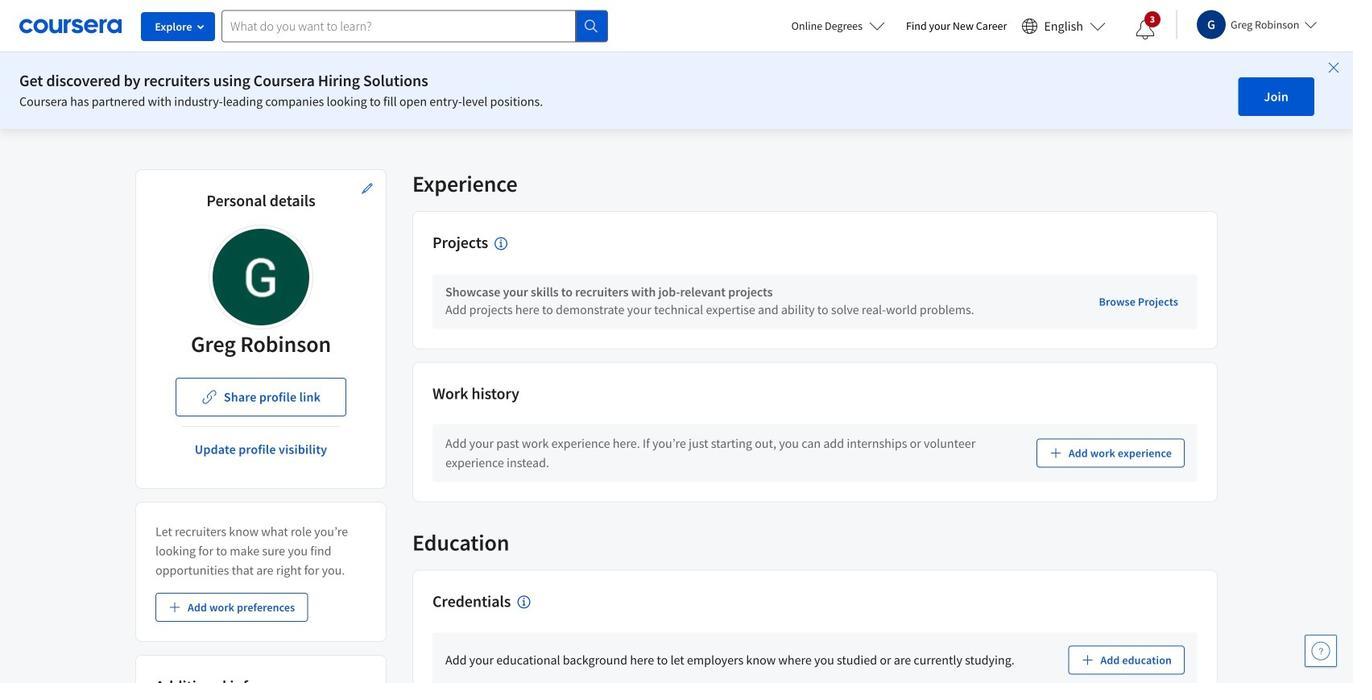 Task type: locate. For each thing, give the bounding box(es) containing it.
coursera image
[[19, 13, 122, 39]]

None search field
[[222, 10, 608, 42]]

edit personal details. image
[[361, 182, 374, 195]]

help center image
[[1312, 641, 1331, 661]]

What do you want to learn? text field
[[222, 10, 576, 42]]

information about the projects section image
[[495, 237, 508, 250]]



Task type: vqa. For each thing, say whether or not it's contained in the screenshot.
info
no



Task type: describe. For each thing, give the bounding box(es) containing it.
information about credentials section image
[[518, 596, 530, 609]]

profile photo image
[[213, 229, 309, 326]]



